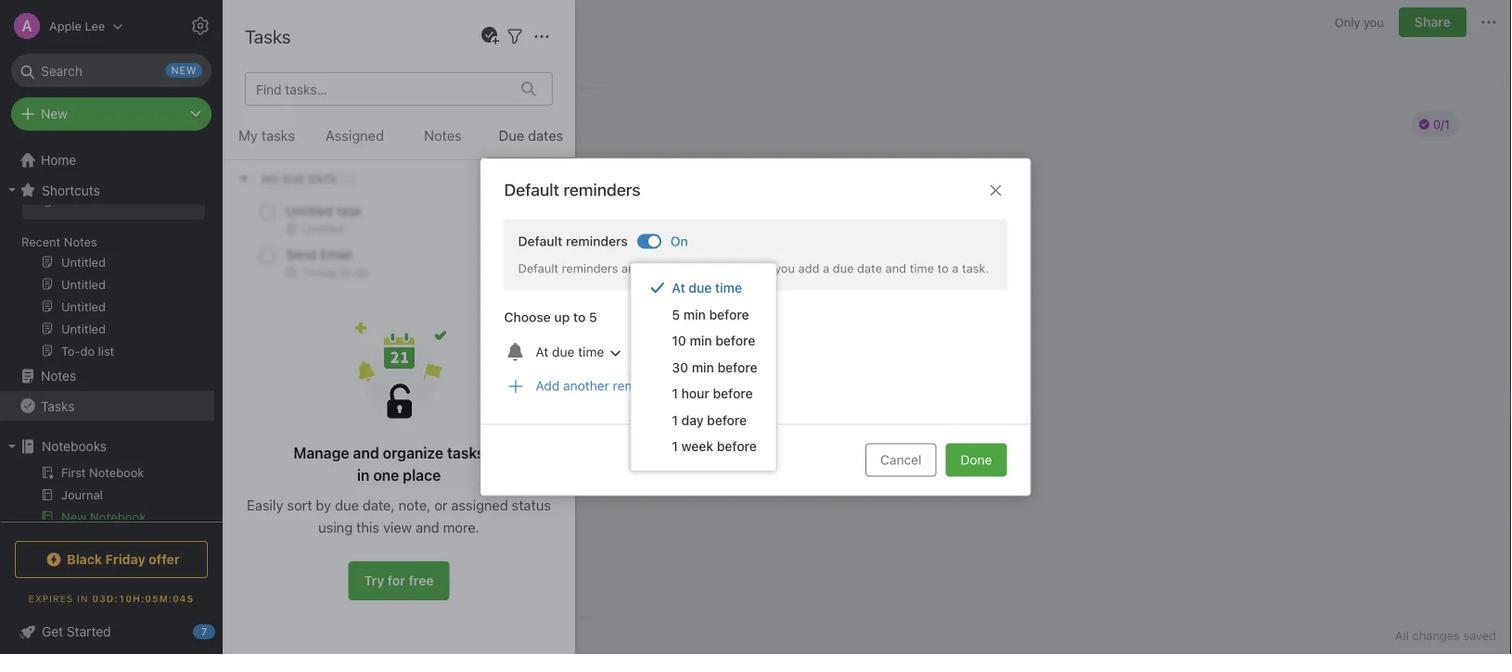 Task type: vqa. For each thing, say whether or not it's contained in the screenshot.
5 min before's before
yes



Task type: locate. For each thing, give the bounding box(es) containing it.
2 horizontal spatial time
[[910, 262, 934, 276]]

due inside the easily sort by due date, note, or assigned status using this view and more.
[[335, 497, 359, 513]]

0 vertical spatial on
[[308, 57, 323, 72]]

at due time down up
[[536, 345, 604, 360]]

1 inside 1 week before link
[[672, 439, 678, 455]]

changes
[[1413, 629, 1460, 643]]

note, up tag
[[33, 176, 62, 190]]

0 vertical spatial you
[[1364, 15, 1384, 29]]

by
[[316, 497, 331, 513]]

notes button
[[399, 124, 487, 160]]

home link
[[0, 146, 223, 175]]

last edited on nov 15, 2023
[[237, 57, 405, 72]]

1 vertical spatial on
[[128, 160, 142, 173]]

and right date
[[886, 262, 906, 276]]

easily sort by due date, note, or assigned status using this view and more.
[[247, 497, 551, 536]]

0 horizontal spatial add
[[69, 193, 91, 207]]

at due time link
[[631, 275, 776, 302]]

edited
[[266, 57, 304, 72]]

1 vertical spatial 1
[[672, 413, 678, 428]]

2 vertical spatial reminders
[[562, 262, 618, 276]]

0 vertical spatial tasks
[[245, 25, 291, 47]]

0 horizontal spatial at due time
[[536, 345, 604, 360]]

saved
[[1463, 629, 1496, 643]]

1 vertical spatial new
[[61, 511, 87, 525]]

1 vertical spatial at due time
[[536, 345, 604, 360]]

notes right recent
[[64, 235, 97, 249]]

time right date
[[910, 262, 934, 276]]

1 left 'hour'
[[672, 387, 678, 402]]

notes link
[[0, 362, 214, 391]]

and inside manage and organize tasks all in one place
[[353, 445, 379, 462]]

1 1 from the top
[[672, 387, 678, 402]]

or for stack
[[159, 176, 170, 190]]

min right the 30
[[692, 360, 714, 375]]

0 horizontal spatial or
[[159, 176, 170, 190]]

at inside task reminder time 'field'
[[536, 345, 549, 360]]

2 vertical spatial time
[[578, 345, 604, 360]]

min inside 5 min before link
[[683, 307, 706, 323]]

default up choose
[[518, 262, 559, 276]]

notebook,
[[65, 176, 122, 190]]

min right 10
[[690, 334, 712, 349]]

easily
[[247, 497, 283, 513]]

notebooks link
[[0, 432, 214, 462]]

2023
[[374, 57, 405, 72]]

or
[[159, 176, 170, 190], [434, 497, 448, 513]]

and up in
[[353, 445, 379, 462]]

1 vertical spatial min
[[690, 334, 712, 349]]

notebook
[[90, 511, 146, 525]]

1 horizontal spatial on
[[308, 57, 323, 72]]

default
[[504, 180, 559, 200], [518, 234, 563, 249], [518, 262, 559, 276]]

note,
[[33, 176, 62, 190], [398, 497, 431, 513]]

new up 'black'
[[61, 511, 87, 525]]

manage and organize tasks all in one place
[[293, 445, 504, 485]]

default reminders are automatically set when you add a due date and time to a task.
[[518, 262, 989, 276]]

2 vertical spatial min
[[692, 360, 714, 375]]

0 vertical spatial at
[[672, 281, 685, 296]]

choose up to 5
[[504, 310, 597, 325]]

1 left day
[[672, 413, 678, 428]]

time
[[910, 262, 934, 276], [715, 281, 742, 296], [578, 345, 604, 360]]

on left 'nov' at top
[[308, 57, 323, 72]]

or for note,
[[434, 497, 448, 513]]

0 horizontal spatial at
[[536, 345, 549, 360]]

1 vertical spatial default
[[518, 234, 563, 249]]

min for 30
[[692, 360, 714, 375]]

0 vertical spatial 1
[[672, 387, 678, 402]]

min
[[683, 307, 706, 323], [690, 334, 712, 349], [692, 360, 714, 375]]

15,
[[353, 57, 370, 72]]

1 horizontal spatial and
[[416, 520, 439, 536]]

1 horizontal spatial at
[[672, 281, 685, 296]]

2 vertical spatial notes
[[41, 369, 76, 384]]

defaultreminders image
[[648, 236, 659, 247]]

1
[[672, 387, 678, 402], [672, 413, 678, 428], [672, 439, 678, 455]]

2 1 from the top
[[672, 413, 678, 428]]

add right when
[[798, 262, 820, 276]]

before
[[709, 307, 749, 323], [716, 334, 755, 349], [718, 360, 758, 375], [713, 387, 753, 402], [707, 413, 747, 428], [717, 439, 757, 455]]

5 up 10
[[672, 307, 680, 323]]

or right stack
[[159, 176, 170, 190]]

due down up
[[552, 345, 575, 360]]

you right the only
[[1364, 15, 1384, 29]]

before for 1 day before
[[707, 413, 747, 428]]

before up 1 week before
[[707, 413, 747, 428]]

tasks
[[261, 128, 295, 144], [447, 445, 485, 462]]

tasks
[[245, 25, 291, 47], [41, 399, 75, 414]]

0 vertical spatial tasks
[[261, 128, 295, 144]]

0 horizontal spatial and
[[353, 445, 379, 462]]

before up 30 min before
[[716, 334, 755, 349]]

tasks left all at the left bottom of page
[[447, 445, 485, 462]]

0 horizontal spatial tasks
[[261, 128, 295, 144]]

all
[[488, 445, 504, 462]]

done
[[961, 453, 992, 468]]

1 vertical spatial you
[[775, 262, 795, 276]]

30 min before
[[672, 360, 758, 375]]

on
[[308, 57, 323, 72], [128, 160, 142, 173]]

at down 'automatically'
[[672, 281, 685, 296]]

None search field
[[24, 54, 199, 87]]

on inside note window element
[[308, 57, 323, 72]]

my
[[238, 128, 258, 144]]

1 vertical spatial or
[[434, 497, 448, 513]]

or inside icon on a note, notebook, stack or tag to add it here.
[[159, 176, 170, 190]]

1 horizontal spatial time
[[715, 281, 742, 296]]

before up 10 min before
[[709, 307, 749, 323]]

a left task.
[[952, 262, 959, 276]]

1 horizontal spatial or
[[434, 497, 448, 513]]

to inside icon on a note, notebook, stack or tag to add it here.
[[55, 193, 66, 207]]

0 vertical spatial add
[[69, 193, 91, 207]]

new button
[[11, 97, 212, 131]]

on
[[671, 234, 688, 249]]

this
[[356, 520, 379, 536]]

30
[[672, 360, 688, 375]]

Task reminder time field
[[528, 339, 630, 368]]

my tasks
[[238, 128, 295, 144]]

Search text field
[[24, 54, 199, 87]]

before for 1 week before
[[717, 439, 757, 455]]

icon
[[101, 160, 125, 173]]

before for 1 hour before
[[713, 387, 753, 402]]

a left date
[[823, 262, 829, 276]]

1 for 1 day before
[[672, 413, 678, 428]]

and right view
[[416, 520, 439, 536]]

1 vertical spatial add
[[798, 262, 820, 276]]

at
[[672, 281, 685, 296], [536, 345, 549, 360]]

group
[[0, 121, 214, 369]]

0 vertical spatial new
[[41, 106, 68, 122]]

add another reminder button
[[504, 372, 676, 400]]

new for new
[[41, 106, 68, 122]]

0 vertical spatial to
[[55, 193, 66, 207]]

group containing icon on a note, notebook, stack or tag to add it here.
[[0, 121, 214, 369]]

icon on a note, notebook, stack or tag to add it here.
[[33, 160, 170, 207]]

min down at due time link
[[683, 307, 706, 323]]

03d:10h:05m:04s
[[92, 594, 194, 604]]

0 horizontal spatial time
[[578, 345, 604, 360]]

new inside new popup button
[[41, 106, 68, 122]]

for
[[388, 574, 405, 589]]

0 vertical spatial note,
[[33, 176, 62, 190]]

1 horizontal spatial tasks
[[447, 445, 485, 462]]

time inside at due time link
[[715, 281, 742, 296]]

before down 10 min before
[[718, 360, 758, 375]]

5 min before
[[672, 307, 749, 323]]

0 horizontal spatial a
[[146, 160, 152, 173]]

note, inside the easily sort by due date, note, or assigned status using this view and more.
[[398, 497, 431, 513]]

1 hour before link
[[631, 381, 776, 407]]

default reminders down dates
[[504, 180, 641, 200]]

group inside tree
[[0, 121, 214, 369]]

time up add another reminder button
[[578, 345, 604, 360]]

0 vertical spatial or
[[159, 176, 170, 190]]

due
[[833, 262, 854, 276], [689, 281, 712, 296], [552, 345, 575, 360], [335, 497, 359, 513]]

1 vertical spatial tasks
[[447, 445, 485, 462]]

tasks inside tasks button
[[41, 399, 75, 414]]

add
[[536, 378, 560, 394]]

0 horizontal spatial 5
[[589, 310, 597, 325]]

2 horizontal spatial and
[[886, 262, 906, 276]]

0 horizontal spatial tasks
[[41, 399, 75, 414]]

Find tasks… text field
[[249, 74, 510, 104]]

last
[[237, 57, 263, 72]]

due up 5 min before link
[[689, 281, 712, 296]]

new task image
[[479, 25, 501, 47]]

1 inside 1 hour before link
[[672, 387, 678, 402]]

1 horizontal spatial add
[[798, 262, 820, 276]]

or inside the easily sort by due date, note, or assigned status using this view and more.
[[434, 497, 448, 513]]

try for free button
[[348, 562, 449, 601]]

before down 30 min before
[[713, 387, 753, 402]]

add
[[69, 193, 91, 207], [798, 262, 820, 276]]

assigned
[[326, 128, 384, 144]]

all changes saved
[[1395, 629, 1496, 643]]

all
[[1395, 629, 1409, 643]]

or up more.
[[434, 497, 448, 513]]

min for 10
[[690, 334, 712, 349]]

to right up
[[573, 310, 586, 325]]

black friday offer button
[[15, 542, 208, 579]]

0 horizontal spatial on
[[128, 160, 142, 173]]

note, up view
[[398, 497, 431, 513]]

1 horizontal spatial at due time
[[672, 281, 742, 296]]

tasks right my
[[261, 128, 295, 144]]

1 horizontal spatial tasks
[[245, 25, 291, 47]]

add another reminder
[[536, 378, 666, 394]]

here.
[[105, 193, 133, 207]]

1 vertical spatial at
[[536, 345, 549, 360]]

due
[[499, 128, 524, 144]]

1 vertical spatial to
[[938, 262, 949, 276]]

before for 30 min before
[[718, 360, 758, 375]]

only
[[1335, 15, 1360, 29]]

2 horizontal spatial to
[[938, 262, 949, 276]]

you
[[1364, 15, 1384, 29], [775, 262, 795, 276]]

1 horizontal spatial to
[[573, 310, 586, 325]]

add left it
[[69, 193, 91, 207]]

1 horizontal spatial note,
[[398, 497, 431, 513]]

a up stack
[[146, 160, 152, 173]]

min inside 30 min before link
[[692, 360, 714, 375]]

set
[[721, 262, 738, 276]]

1 left week
[[672, 439, 678, 455]]

1 vertical spatial and
[[353, 445, 379, 462]]

1 vertical spatial time
[[715, 281, 742, 296]]

to left task.
[[938, 262, 949, 276]]

organize
[[383, 445, 443, 462]]

tasks up edited
[[245, 25, 291, 47]]

notes inside button
[[424, 128, 462, 144]]

tree
[[0, 91, 223, 636]]

dates
[[528, 128, 563, 144]]

0 vertical spatial min
[[683, 307, 706, 323]]

to right tag
[[55, 193, 66, 207]]

and
[[886, 262, 906, 276], [353, 445, 379, 462], [416, 520, 439, 536]]

0 horizontal spatial to
[[55, 193, 66, 207]]

new up home at the top left of page
[[41, 106, 68, 122]]

0 vertical spatial at due time
[[672, 281, 742, 296]]

10
[[672, 334, 686, 349]]

new inside new notebook button
[[61, 511, 87, 525]]

tasks inside manage and organize tasks all in one place
[[447, 445, 485, 462]]

view
[[383, 520, 412, 536]]

at due time up 5 min before link
[[672, 281, 742, 296]]

notes
[[424, 128, 462, 144], [64, 235, 97, 249], [41, 369, 76, 384]]

you right when
[[775, 262, 795, 276]]

1 vertical spatial tasks
[[41, 399, 75, 414]]

tasks up notebooks
[[41, 399, 75, 414]]

time inside task reminder time 'field'
[[578, 345, 604, 360]]

3 1 from the top
[[672, 439, 678, 455]]

0 horizontal spatial note,
[[33, 176, 62, 190]]

on up stack
[[128, 160, 142, 173]]

due right by
[[335, 497, 359, 513]]

nov
[[326, 57, 350, 72]]

default down due dates button
[[504, 180, 559, 200]]

default up choose up to 5
[[518, 234, 563, 249]]

1 horizontal spatial 5
[[672, 307, 680, 323]]

0 vertical spatial notes
[[424, 128, 462, 144]]

0 horizontal spatial you
[[775, 262, 795, 276]]

new notebook group
[[0, 462, 214, 536]]

note, inside icon on a note, notebook, stack or tag to add it here.
[[33, 176, 62, 190]]

before down 1 day before
[[717, 439, 757, 455]]

5 right up
[[589, 310, 597, 325]]

min inside 10 min before link
[[690, 334, 712, 349]]

1 horizontal spatial you
[[1364, 15, 1384, 29]]

close image
[[985, 179, 1007, 202]]

2 vertical spatial 1
[[672, 439, 678, 455]]

2 vertical spatial and
[[416, 520, 439, 536]]

0 vertical spatial default
[[504, 180, 559, 200]]

default reminders up are
[[518, 234, 628, 249]]

notes left due
[[424, 128, 462, 144]]

note window element
[[223, 0, 1511, 655]]

time down set
[[715, 281, 742, 296]]

1 inside 1 day before link
[[672, 413, 678, 428]]

2 vertical spatial default
[[518, 262, 559, 276]]

due inside task reminder time 'field'
[[552, 345, 575, 360]]

at up add
[[536, 345, 549, 360]]

1 vertical spatial note,
[[398, 497, 431, 513]]

notes up tasks button on the bottom
[[41, 369, 76, 384]]



Task type: describe. For each thing, give the bounding box(es) containing it.
one
[[373, 467, 399, 485]]

new notebook button
[[0, 507, 214, 529]]

10 min before link
[[631, 328, 776, 355]]

in
[[357, 467, 370, 485]]

2 horizontal spatial a
[[952, 262, 959, 276]]

more.
[[443, 520, 480, 536]]

and inside the easily sort by due date, note, or assigned status using this view and more.
[[416, 520, 439, 536]]

add inside icon on a note, notebook, stack or tag to add it here.
[[69, 193, 91, 207]]

another
[[563, 378, 609, 394]]

done button
[[946, 444, 1007, 477]]

settings image
[[189, 15, 212, 37]]

share button
[[1399, 7, 1467, 37]]

1 week before link
[[631, 434, 776, 460]]

hour
[[681, 387, 710, 402]]

try for free
[[364, 574, 434, 589]]

choose
[[504, 310, 551, 325]]

in
[[77, 594, 89, 604]]

notebooks
[[42, 439, 107, 455]]

1 week before
[[672, 439, 757, 455]]

expires in 03d:10h:05m:04s
[[29, 594, 194, 604]]

2 vertical spatial to
[[573, 310, 586, 325]]

date
[[857, 262, 882, 276]]

are
[[621, 262, 639, 276]]

shortcuts button
[[0, 175, 214, 205]]

1 horizontal spatial a
[[823, 262, 829, 276]]

0 vertical spatial reminders
[[563, 180, 641, 200]]

30 min before link
[[631, 355, 776, 381]]

try
[[364, 574, 384, 589]]

tasks button
[[0, 391, 214, 421]]

assigned
[[451, 497, 508, 513]]

0 vertical spatial time
[[910, 262, 934, 276]]

assigned button
[[311, 124, 399, 160]]

10 min before
[[672, 334, 755, 349]]

tree containing home
[[0, 91, 223, 636]]

it
[[94, 193, 101, 207]]

Note Editor text field
[[223, 89, 1511, 617]]

new for new notebook
[[61, 511, 87, 525]]

automatically
[[643, 262, 717, 276]]

cancel button
[[866, 444, 937, 477]]

black
[[67, 552, 102, 568]]

dropdown list menu
[[631, 275, 776, 460]]

expand notebooks image
[[5, 440, 19, 455]]

before for 5 min before
[[709, 307, 749, 323]]

on inside icon on a note, notebook, stack or tag to add it here.
[[128, 160, 142, 173]]

tasks inside button
[[261, 128, 295, 144]]

up
[[554, 310, 570, 325]]

0 vertical spatial and
[[886, 262, 906, 276]]

1 vertical spatial default reminders
[[518, 234, 628, 249]]

min for 5
[[683, 307, 706, 323]]

1 day before link
[[631, 407, 776, 434]]

expand note image
[[236, 11, 258, 33]]

shortcuts
[[42, 183, 100, 198]]

new notebook
[[61, 511, 146, 525]]

date,
[[363, 497, 395, 513]]

expires
[[29, 594, 74, 604]]

1 vertical spatial notes
[[64, 235, 97, 249]]

notes inside the notes link
[[41, 369, 76, 384]]

tag
[[33, 193, 52, 207]]

a inside icon on a note, notebook, stack or tag to add it here.
[[146, 160, 152, 173]]

home
[[41, 153, 76, 168]]

when
[[741, 262, 771, 276]]

recent notes
[[21, 235, 97, 249]]

5 min before link
[[631, 302, 776, 328]]

friday
[[105, 552, 145, 568]]

day
[[681, 413, 704, 428]]

you inside note window element
[[1364, 15, 1384, 29]]

manage
[[293, 445, 349, 462]]

black friday offer
[[67, 552, 180, 568]]

at due time inside task reminder time 'field'
[[536, 345, 604, 360]]

task.
[[962, 262, 989, 276]]

1 for 1 hour before
[[672, 387, 678, 402]]

due dates
[[499, 128, 563, 144]]

due left date
[[833, 262, 854, 276]]

reminder
[[613, 378, 666, 394]]

1 vertical spatial reminders
[[566, 234, 628, 249]]

1 for 1 week before
[[672, 439, 678, 455]]

sort
[[287, 497, 312, 513]]

cancel
[[880, 453, 922, 468]]

5 inside dropdown list menu
[[672, 307, 680, 323]]

share
[[1415, 14, 1451, 30]]

1 day before
[[672, 413, 747, 428]]

at inside dropdown list menu
[[672, 281, 685, 296]]

due dates button
[[487, 124, 575, 160]]

stack
[[125, 176, 155, 190]]

my tasks button
[[223, 124, 311, 160]]

place
[[403, 467, 441, 485]]

week
[[681, 439, 714, 455]]

free
[[409, 574, 434, 589]]

0 vertical spatial default reminders
[[504, 180, 641, 200]]

due inside at due time link
[[689, 281, 712, 296]]

at due time inside dropdown list menu
[[672, 281, 742, 296]]

1 hour before
[[672, 387, 753, 402]]

using
[[318, 520, 353, 536]]

status
[[512, 497, 551, 513]]

before for 10 min before
[[716, 334, 755, 349]]



